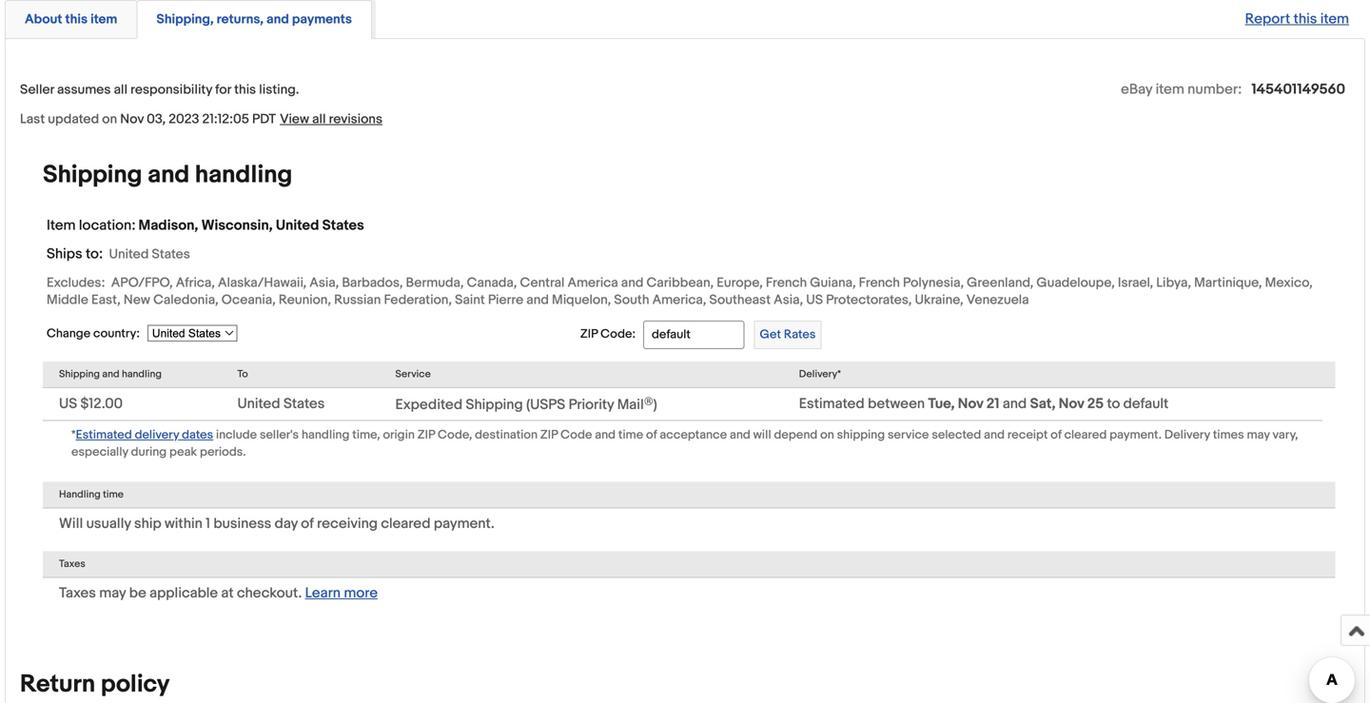 Task type: vqa. For each thing, say whether or not it's contained in the screenshot.
4
no



Task type: describe. For each thing, give the bounding box(es) containing it.
1 french from the left
[[766, 275, 807, 291]]

listing.
[[259, 82, 299, 98]]

and down 21
[[984, 428, 1005, 443]]

country:
[[93, 326, 140, 341]]

1 vertical spatial time
[[103, 489, 124, 501]]

and right code
[[595, 428, 616, 443]]

east,
[[91, 292, 121, 308]]

southeast
[[709, 292, 771, 308]]

location:
[[79, 217, 136, 234]]

business
[[214, 515, 271, 532]]

shipping, returns, and payments button
[[156, 10, 352, 28]]

vary,
[[1273, 428, 1298, 443]]

25
[[1088, 396, 1104, 413]]

2 vertical spatial united
[[237, 396, 280, 413]]

updated
[[48, 111, 99, 127]]

include
[[216, 428, 257, 443]]

0 vertical spatial shipping and handling
[[43, 160, 292, 190]]

more
[[344, 585, 378, 602]]

selected
[[932, 428, 981, 443]]

ebay item number: 145401149560
[[1121, 81, 1346, 98]]

origin
[[383, 428, 415, 443]]

21
[[987, 396, 1000, 413]]

change
[[47, 326, 91, 341]]

learn more link
[[305, 585, 378, 602]]

on inside include seller's handling time, origin zip code, destination zip code and time of acceptance and will depend on shipping service selected and receipt of cleared payment. delivery times may vary, especially during peak periods.
[[820, 428, 834, 443]]

delivery
[[1165, 428, 1210, 443]]

africa,
[[176, 275, 215, 291]]

be
[[129, 585, 146, 602]]

martinique,
[[1194, 275, 1262, 291]]

handling
[[59, 489, 101, 501]]

handling inside include seller's handling time, origin zip code, destination zip code and time of acceptance and will depend on shipping service selected and receipt of cleared payment. delivery times may vary, especially during peak periods.
[[302, 428, 350, 443]]

russian
[[334, 292, 381, 308]]

get rates button
[[754, 321, 822, 349]]

0 vertical spatial shipping
[[43, 160, 142, 190]]

learn
[[305, 585, 341, 602]]

item for report this item
[[1321, 10, 1349, 28]]

nov for 03,
[[120, 111, 144, 127]]

pierre
[[488, 292, 524, 308]]

shipping inside "expedited shipping (usps priority mail ® )"
[[466, 396, 523, 414]]

number:
[[1188, 81, 1242, 98]]

america
[[568, 275, 618, 291]]

1 horizontal spatial of
[[646, 428, 657, 443]]

will
[[753, 428, 771, 443]]

america,
[[652, 292, 706, 308]]

united inside the ships to: united states
[[109, 246, 149, 263]]

guadeloupe,
[[1037, 275, 1115, 291]]

oceania,
[[222, 292, 276, 308]]

1 horizontal spatial asia,
[[774, 292, 803, 308]]

0 vertical spatial asia,
[[310, 275, 339, 291]]

especially
[[71, 445, 128, 460]]

caribbean,
[[647, 275, 714, 291]]

®
[[644, 395, 654, 406]]

about this item
[[25, 11, 117, 28]]

to:
[[86, 245, 103, 263]]

2 french from the left
[[859, 275, 900, 291]]

israel,
[[1118, 275, 1154, 291]]

seller assumes all responsibility for this listing.
[[20, 82, 299, 98]]

bermuda,
[[406, 275, 464, 291]]

2 vertical spatial states
[[284, 396, 325, 413]]

wisconsin,
[[201, 217, 273, 234]]

us inside apo/fpo, africa, alaska/hawaii, asia, barbados, bermuda, canada, central america and caribbean, europe, french guiana, french polynesia, greenland, guadeloupe, israel, libya, martinique, mexico, middle east, new caledonia, oceania, reunion, russian federation, saint pierre and miquelon, south america, southeast asia, us protectorates, ukraine, venezuela
[[806, 292, 823, 308]]

periods.
[[200, 445, 246, 460]]

dates
[[182, 428, 213, 443]]

and right 21
[[1003, 396, 1027, 413]]

destination
[[475, 428, 538, 443]]

apo/fpo,
[[111, 275, 173, 291]]

south
[[614, 292, 649, 308]]

and up south
[[621, 275, 644, 291]]

0 horizontal spatial estimated
[[76, 428, 132, 443]]

will
[[59, 515, 83, 532]]

ships to: united states
[[47, 245, 190, 263]]

estimated delivery dates link
[[76, 426, 213, 443]]

1 vertical spatial shipping and handling
[[59, 368, 162, 381]]

and left will
[[730, 428, 751, 443]]

1 horizontal spatial item
[[1156, 81, 1185, 98]]

1 horizontal spatial all
[[312, 111, 326, 127]]

1 horizontal spatial zip
[[540, 428, 558, 443]]

applicable
[[150, 585, 218, 602]]

acceptance
[[660, 428, 727, 443]]

return
[[20, 670, 95, 699]]

last
[[20, 111, 45, 127]]

ships
[[47, 245, 82, 263]]

item location: madison, wisconsin, united states
[[47, 217, 364, 234]]

1 vertical spatial may
[[99, 585, 126, 602]]

states inside the ships to: united states
[[152, 246, 190, 263]]

greenland,
[[967, 275, 1034, 291]]

payments
[[292, 11, 352, 28]]

ebay
[[1121, 81, 1153, 98]]

venezuela
[[967, 292, 1029, 308]]

seller's
[[260, 428, 299, 443]]

united states
[[237, 396, 325, 413]]

guiana,
[[810, 275, 856, 291]]

ZIP Code: text field
[[643, 321, 745, 349]]

central
[[520, 275, 565, 291]]

mail
[[617, 396, 644, 414]]

1 vertical spatial shipping
[[59, 368, 100, 381]]

estimated between tue, nov 21 and sat, nov 25 to default
[[799, 396, 1169, 413]]

item for about this item
[[91, 11, 117, 28]]

get rates
[[760, 327, 816, 342]]

between
[[868, 396, 925, 413]]

0 horizontal spatial of
[[301, 515, 314, 532]]

caledonia,
[[153, 292, 219, 308]]

shipping
[[837, 428, 885, 443]]

report this item link
[[1236, 1, 1359, 37]]



Task type: locate. For each thing, give the bounding box(es) containing it.
french
[[766, 275, 807, 291], [859, 275, 900, 291]]

1 vertical spatial all
[[312, 111, 326, 127]]

1 vertical spatial on
[[820, 428, 834, 443]]

0 vertical spatial cleared
[[1065, 428, 1107, 443]]

receipt
[[1008, 428, 1048, 443]]

handling up wisconsin,
[[195, 160, 292, 190]]

1 horizontal spatial may
[[1247, 428, 1270, 443]]

alaska/hawaii,
[[218, 275, 307, 291]]

0 vertical spatial on
[[102, 111, 117, 127]]

us up *
[[59, 396, 77, 413]]

assumes
[[57, 82, 111, 98]]

shipping and handling up $12.00
[[59, 368, 162, 381]]

and inside button
[[266, 11, 289, 28]]

of right the receipt
[[1051, 428, 1062, 443]]

europe,
[[717, 275, 763, 291]]

1
[[206, 515, 210, 532]]

this
[[1294, 10, 1317, 28], [65, 11, 88, 28], [234, 82, 256, 98]]

tab list containing about this item
[[5, 0, 1366, 39]]

item right report
[[1321, 10, 1349, 28]]

)
[[654, 396, 657, 414]]

taxes
[[59, 558, 85, 571], [59, 585, 96, 602]]

cleared
[[1065, 428, 1107, 443], [381, 515, 431, 532]]

expedited shipping (usps priority mail ® )
[[395, 395, 657, 414]]

for
[[215, 82, 231, 98]]

0 horizontal spatial asia,
[[310, 275, 339, 291]]

returns,
[[217, 11, 264, 28]]

during
[[131, 445, 167, 460]]

0 horizontal spatial on
[[102, 111, 117, 127]]

tue,
[[928, 396, 955, 413]]

new
[[124, 292, 150, 308]]

1 vertical spatial cleared
[[381, 515, 431, 532]]

this right report
[[1294, 10, 1317, 28]]

time up usually
[[103, 489, 124, 501]]

2 horizontal spatial item
[[1321, 10, 1349, 28]]

view
[[280, 111, 309, 127]]

0 vertical spatial united
[[276, 217, 319, 234]]

delivery*
[[799, 368, 841, 381]]

cleared inside include seller's handling time, origin zip code, destination zip code and time of acceptance and will depend on shipping service selected and receipt of cleared payment. delivery times may vary, especially during peak periods.
[[1065, 428, 1107, 443]]

asia, up the get rates button
[[774, 292, 803, 308]]

reunion,
[[279, 292, 331, 308]]

payment. down default
[[1110, 428, 1162, 443]]

return policy
[[20, 670, 170, 699]]

barbados,
[[342, 275, 403, 291]]

0 horizontal spatial payment.
[[434, 515, 495, 532]]

on right the 'updated'
[[102, 111, 117, 127]]

nov left 03,
[[120, 111, 144, 127]]

libya,
[[1156, 275, 1191, 291]]

code,
[[438, 428, 472, 443]]

(usps
[[526, 396, 566, 414]]

taxes left be
[[59, 585, 96, 602]]

item right ebay
[[1156, 81, 1185, 98]]

2 vertical spatial handling
[[302, 428, 350, 443]]

code
[[561, 428, 592, 443]]

within
[[165, 515, 203, 532]]

may inside include seller's handling time, origin zip code, destination zip code and time of acceptance and will depend on shipping service selected and receipt of cleared payment. delivery times may vary, especially during peak periods.
[[1247, 428, 1270, 443]]

145401149560
[[1252, 81, 1346, 98]]

this inside button
[[65, 11, 88, 28]]

service
[[888, 428, 929, 443]]

0 vertical spatial all
[[114, 82, 127, 98]]

states up barbados,
[[322, 217, 364, 234]]

peak
[[169, 445, 197, 460]]

1 horizontal spatial this
[[234, 82, 256, 98]]

tab list
[[5, 0, 1366, 39]]

french left guiana,
[[766, 275, 807, 291]]

nov for 21
[[958, 396, 983, 413]]

03,
[[147, 111, 166, 127]]

cleared right receiving
[[381, 515, 431, 532]]

and up madison,
[[148, 160, 190, 190]]

0 horizontal spatial cleared
[[381, 515, 431, 532]]

0 vertical spatial time
[[618, 428, 643, 443]]

1 vertical spatial estimated
[[76, 428, 132, 443]]

2 horizontal spatial handling
[[302, 428, 350, 443]]

expedited
[[395, 396, 463, 414]]

shipping up us $12.00
[[59, 368, 100, 381]]

1 horizontal spatial payment.
[[1110, 428, 1162, 443]]

asia, up reunion,
[[310, 275, 339, 291]]

1 horizontal spatial handling
[[195, 160, 292, 190]]

0 horizontal spatial nov
[[120, 111, 144, 127]]

1 vertical spatial united
[[109, 246, 149, 263]]

sat,
[[1030, 396, 1056, 413]]

us
[[806, 292, 823, 308], [59, 396, 77, 413]]

2 horizontal spatial zip
[[580, 327, 598, 342]]

2 taxes from the top
[[59, 585, 96, 602]]

0 vertical spatial taxes
[[59, 558, 85, 571]]

mexico,
[[1265, 275, 1313, 291]]

shipping up location:
[[43, 160, 142, 190]]

1 vertical spatial payment.
[[434, 515, 495, 532]]

item right about
[[91, 11, 117, 28]]

item inside button
[[91, 11, 117, 28]]

shipping,
[[156, 11, 214, 28]]

0 horizontal spatial item
[[91, 11, 117, 28]]

payment. down code,
[[434, 515, 495, 532]]

may left be
[[99, 585, 126, 602]]

shipping up destination at the left bottom
[[466, 396, 523, 414]]

1 horizontal spatial nov
[[958, 396, 983, 413]]

excludes:
[[47, 275, 105, 291]]

0 vertical spatial states
[[322, 217, 364, 234]]

zip code:
[[580, 327, 636, 342]]

taxes for taxes
[[59, 558, 85, 571]]

states up seller's
[[284, 396, 325, 413]]

receiving
[[317, 515, 378, 532]]

zip left code
[[540, 428, 558, 443]]

time inside include seller's handling time, origin zip code, destination zip code and time of acceptance and will depend on shipping service selected and receipt of cleared payment. delivery times may vary, especially during peak periods.
[[618, 428, 643, 443]]

include seller's handling time, origin zip code, destination zip code and time of acceptance and will depend on shipping service selected and receipt of cleared payment. delivery times may vary, especially during peak periods.
[[71, 428, 1298, 460]]

revisions
[[329, 111, 383, 127]]

0 horizontal spatial time
[[103, 489, 124, 501]]

0 vertical spatial may
[[1247, 428, 1270, 443]]

1 horizontal spatial cleared
[[1065, 428, 1107, 443]]

1 horizontal spatial us
[[806, 292, 823, 308]]

0 horizontal spatial french
[[766, 275, 807, 291]]

rates
[[784, 327, 816, 342]]

0 horizontal spatial all
[[114, 82, 127, 98]]

zip right origin
[[418, 428, 435, 443]]

responsibility
[[130, 82, 212, 98]]

$12.00
[[80, 396, 123, 413]]

1 horizontal spatial time
[[618, 428, 643, 443]]

and up $12.00
[[102, 368, 119, 381]]

0 horizontal spatial us
[[59, 396, 77, 413]]

delivery
[[135, 428, 179, 443]]

taxes for taxes may be applicable at checkout. learn more
[[59, 585, 96, 602]]

0 horizontal spatial handling
[[122, 368, 162, 381]]

0 vertical spatial payment.
[[1110, 428, 1162, 443]]

all right assumes
[[114, 82, 127, 98]]

handling time
[[59, 489, 124, 501]]

1 vertical spatial us
[[59, 396, 77, 413]]

payment. inside include seller's handling time, origin zip code, destination zip code and time of acceptance and will depend on shipping service selected and receipt of cleared payment. delivery times may vary, especially during peak periods.
[[1110, 428, 1162, 443]]

depend
[[774, 428, 818, 443]]

0 horizontal spatial zip
[[418, 428, 435, 443]]

polynesia,
[[903, 275, 964, 291]]

us down guiana,
[[806, 292, 823, 308]]

ukraine,
[[915, 292, 964, 308]]

view all revisions link
[[276, 110, 383, 127]]

0 horizontal spatial this
[[65, 11, 88, 28]]

time
[[618, 428, 643, 443], [103, 489, 124, 501]]

united up apo/fpo,
[[109, 246, 149, 263]]

priority
[[569, 396, 614, 414]]

handling left time,
[[302, 428, 350, 443]]

zip left code:
[[580, 327, 598, 342]]

2 horizontal spatial of
[[1051, 428, 1062, 443]]

get
[[760, 327, 781, 342]]

nov left 25
[[1059, 396, 1084, 413]]

* estimated delivery dates
[[71, 428, 213, 443]]

on right depend
[[820, 428, 834, 443]]

apo/fpo, africa, alaska/hawaii, asia, barbados, bermuda, canada, central america and caribbean, europe, french guiana, french polynesia, greenland, guadeloupe, israel, libya, martinique, mexico, middle east, new caledonia, oceania, reunion, russian federation, saint pierre and miquelon, south america, southeast asia, us protectorates, ukraine, venezuela
[[47, 275, 1313, 308]]

taxes down will
[[59, 558, 85, 571]]

0 vertical spatial estimated
[[799, 396, 865, 413]]

federation,
[[384, 292, 452, 308]]

1 horizontal spatial on
[[820, 428, 834, 443]]

and right returns,
[[266, 11, 289, 28]]

to
[[237, 368, 248, 381]]

this right for
[[234, 82, 256, 98]]

about
[[25, 11, 62, 28]]

0 vertical spatial handling
[[195, 160, 292, 190]]

of down )
[[646, 428, 657, 443]]

0 horizontal spatial may
[[99, 585, 126, 602]]

1 vertical spatial asia,
[[774, 292, 803, 308]]

estimated up especially
[[76, 428, 132, 443]]

service
[[395, 368, 431, 381]]

shipping and handling up madison,
[[43, 160, 292, 190]]

1 vertical spatial states
[[152, 246, 190, 263]]

pdt
[[252, 111, 276, 127]]

saint
[[455, 292, 485, 308]]

protectorates,
[[826, 292, 912, 308]]

this right about
[[65, 11, 88, 28]]

states down madison,
[[152, 246, 190, 263]]

and down central
[[527, 292, 549, 308]]

1 vertical spatial handling
[[122, 368, 162, 381]]

madison,
[[138, 217, 198, 234]]

report this item
[[1245, 10, 1349, 28]]

estimated down the delivery*
[[799, 396, 865, 413]]

1 horizontal spatial estimated
[[799, 396, 865, 413]]

united down to
[[237, 396, 280, 413]]

change country:
[[47, 326, 140, 341]]

ship
[[134, 515, 161, 532]]

cleared down 25
[[1065, 428, 1107, 443]]

all right view
[[312, 111, 326, 127]]

this for about
[[65, 11, 88, 28]]

time,
[[352, 428, 380, 443]]

this for report
[[1294, 10, 1317, 28]]

2 vertical spatial shipping
[[466, 396, 523, 414]]

handling down country:
[[122, 368, 162, 381]]

nov left 21
[[958, 396, 983, 413]]

*
[[71, 428, 76, 443]]

time down mail
[[618, 428, 643, 443]]

may left vary,
[[1247, 428, 1270, 443]]

1 horizontal spatial french
[[859, 275, 900, 291]]

of right the day
[[301, 515, 314, 532]]

asia,
[[310, 275, 339, 291], [774, 292, 803, 308]]

policy
[[101, 670, 170, 699]]

miquelon,
[[552, 292, 611, 308]]

2 horizontal spatial this
[[1294, 10, 1317, 28]]

1 taxes from the top
[[59, 558, 85, 571]]

nov
[[120, 111, 144, 127], [958, 396, 983, 413], [1059, 396, 1084, 413]]

2 horizontal spatial nov
[[1059, 396, 1084, 413]]

1 vertical spatial taxes
[[59, 585, 96, 602]]

about this item button
[[25, 10, 117, 28]]

0 vertical spatial us
[[806, 292, 823, 308]]

item
[[47, 217, 76, 234]]

french up protectorates,
[[859, 275, 900, 291]]

united right wisconsin,
[[276, 217, 319, 234]]



